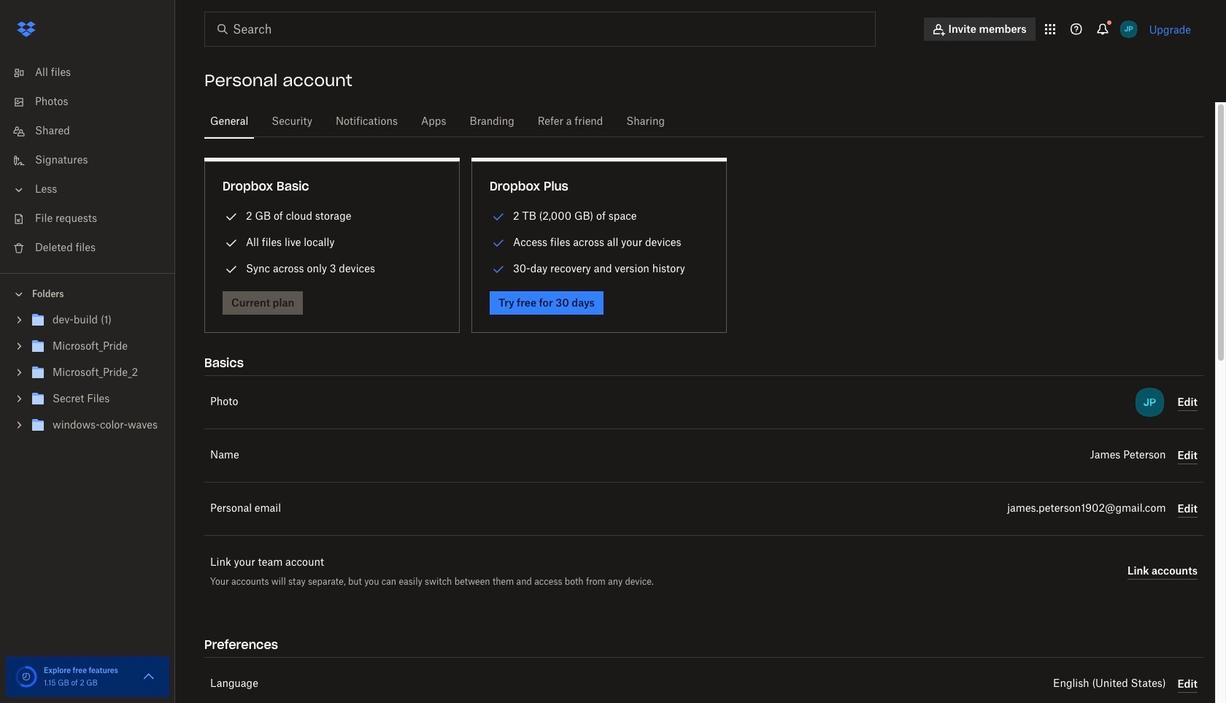 Task type: vqa. For each thing, say whether or not it's contained in the screenshot.
2
no



Task type: describe. For each thing, give the bounding box(es) containing it.
1 recommended image from the top
[[490, 208, 508, 226]]

2 recommended image from the top
[[490, 261, 508, 278]]

less image
[[12, 183, 26, 197]]

recommended image
[[490, 234, 508, 252]]



Task type: locate. For each thing, give the bounding box(es) containing it.
quota usage progress bar
[[15, 665, 38, 689]]

1 vertical spatial recommended image
[[490, 261, 508, 278]]

Search text field
[[233, 20, 846, 38]]

recommended image
[[490, 208, 508, 226], [490, 261, 508, 278]]

dropbox image
[[12, 15, 41, 44]]

tab list
[[204, 102, 1204, 139]]

0 vertical spatial recommended image
[[490, 208, 508, 226]]

recommended image down recommended image
[[490, 261, 508, 278]]

recommended image up recommended image
[[490, 208, 508, 226]]

list
[[0, 50, 175, 273]]

group
[[0, 305, 175, 450]]



